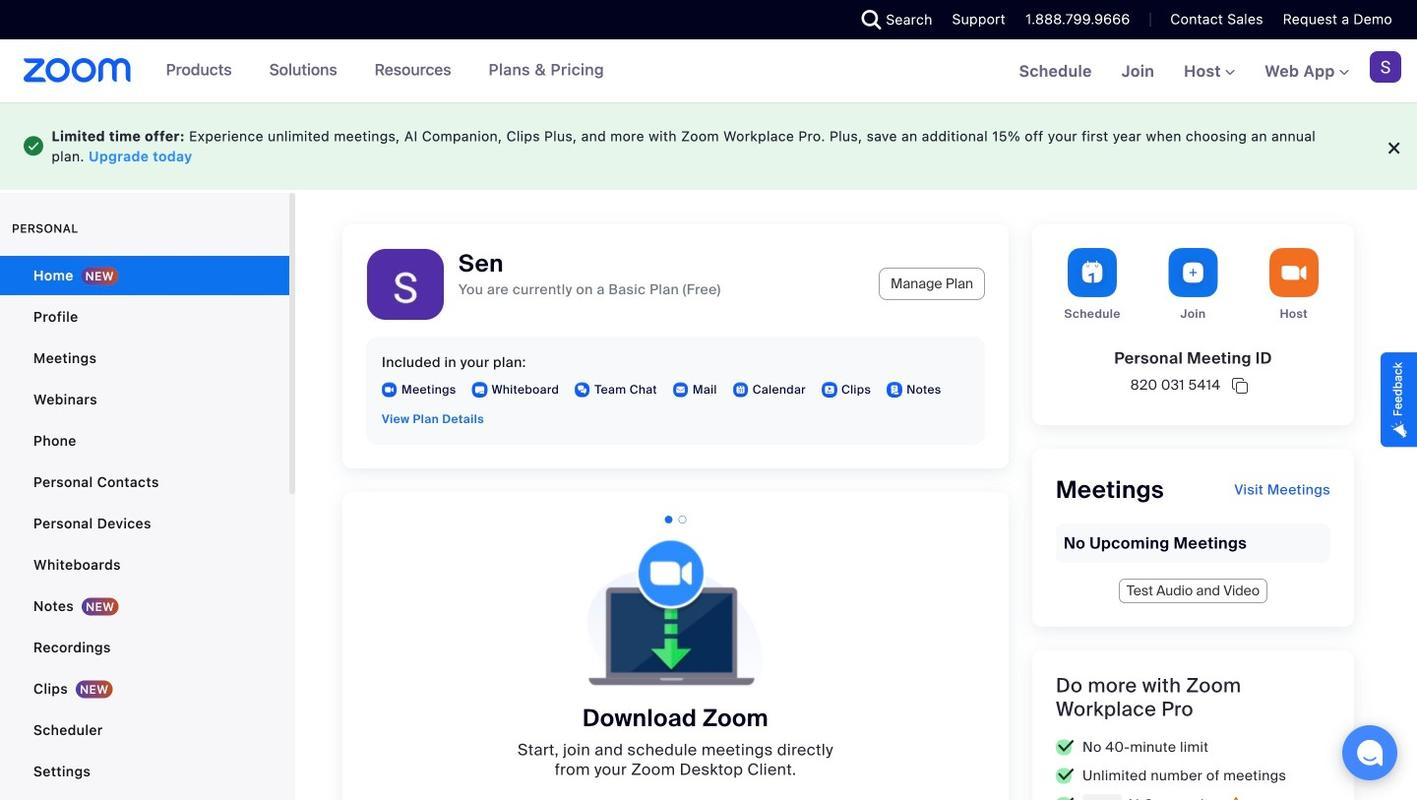 Task type: vqa. For each thing, say whether or not it's contained in the screenshot.
Insert Image
no



Task type: describe. For each thing, give the bounding box(es) containing it.
type image
[[24, 132, 44, 160]]

2 check box image from the top
[[1057, 798, 1075, 801]]

check box image
[[1057, 769, 1075, 784]]

profile.zoom_calendar image
[[733, 382, 749, 398]]

join image
[[1169, 248, 1219, 297]]

profile.zoom_team_chat image
[[575, 382, 591, 398]]

profile.zoom_clips image
[[822, 382, 838, 398]]

profile.zoom_mail image
[[673, 382, 689, 398]]

product information navigation
[[132, 39, 619, 102]]

zoom logo image
[[24, 58, 132, 83]]



Task type: locate. For each thing, give the bounding box(es) containing it.
0 vertical spatial check box image
[[1057, 740, 1075, 756]]

meetings navigation
[[1005, 39, 1418, 104]]

check box image up check box icon
[[1057, 740, 1075, 756]]

1 check box image from the top
[[1057, 740, 1075, 756]]

check box image down check box icon
[[1057, 798, 1075, 801]]

banner
[[0, 39, 1418, 104]]

1 vertical spatial check box image
[[1057, 798, 1075, 801]]

profile.zoom_whiteboard image
[[472, 382, 488, 398]]

advanced feature image
[[1226, 797, 1241, 801]]

personal menu menu
[[0, 256, 289, 801]]

download zoom image
[[572, 540, 780, 687]]

footer
[[0, 102, 1418, 190]]

schedule image
[[1069, 248, 1118, 297]]

profile.zoom_meetings image
[[382, 382, 398, 398]]

open chat image
[[1357, 739, 1384, 767]]

avatar image
[[367, 249, 444, 326]]

check box image
[[1057, 740, 1075, 756], [1057, 798, 1075, 801]]

profile picture image
[[1371, 51, 1402, 83]]

host image
[[1270, 248, 1319, 297]]

profile.zoom_notes image
[[887, 382, 903, 398]]



